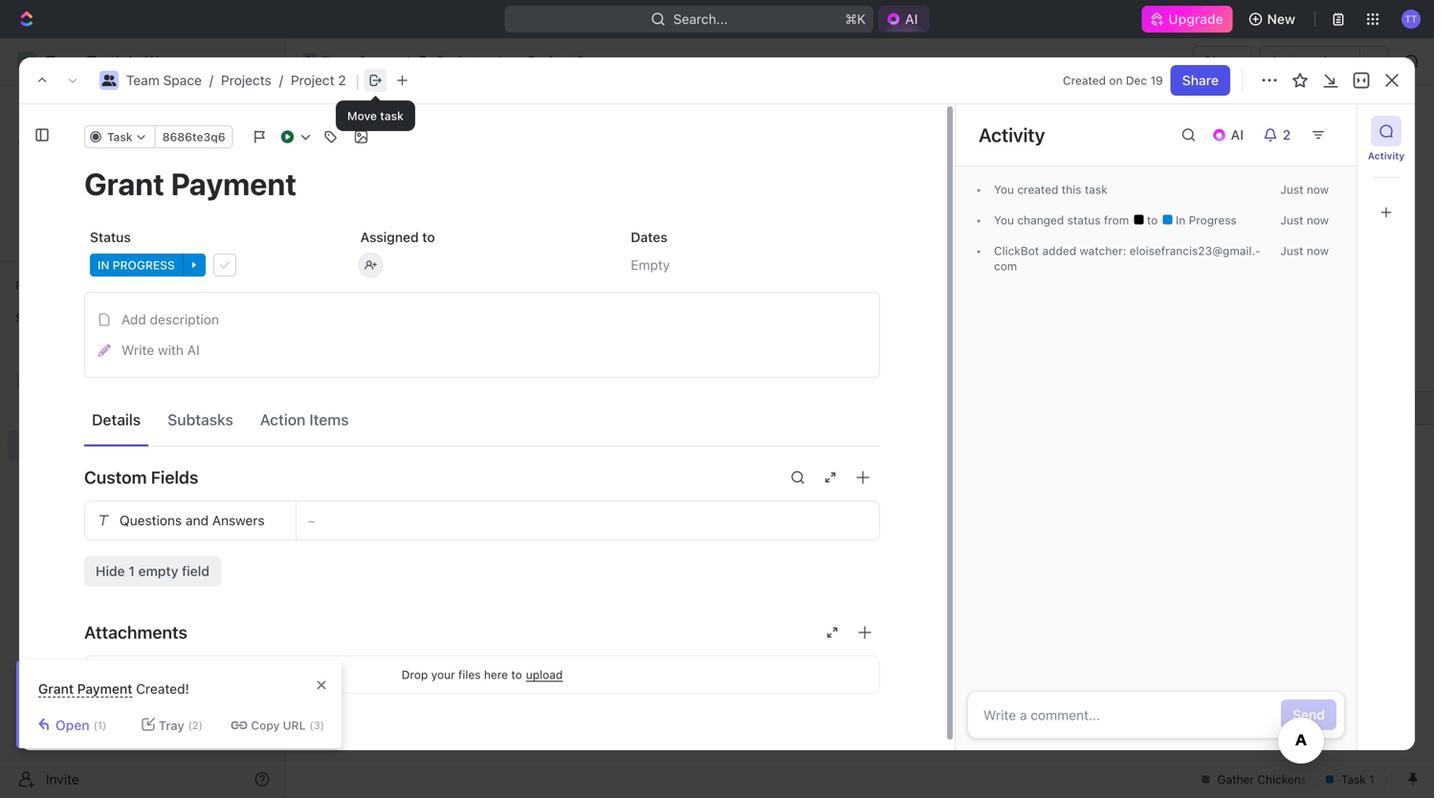 Task type: vqa. For each thing, say whether or not it's contained in the screenshot.
Dashboards link
yes



Task type: describe. For each thing, give the bounding box(es) containing it.
custom
[[84, 467, 147, 488]]

added watcher:
[[1040, 244, 1130, 257]]

add task for the bottommost add task button
[[386, 434, 442, 450]]

spaces
[[15, 311, 56, 324]]

subtasks button
[[160, 402, 241, 437]]

clickbot
[[994, 244, 1040, 257]]

team space / projects / project 2 |
[[126, 71, 360, 90]]

from
[[1104, 213, 1130, 227]]

project inside team space / projects / project 2 |
[[291, 72, 335, 88]]

attachments
[[84, 622, 188, 643]]

you created this task
[[994, 183, 1108, 196]]

0 vertical spatial add
[[1296, 123, 1322, 139]]

1 vertical spatial ai button
[[1205, 120, 1256, 150]]

share for share button under upgrade on the right of page
[[1204, 53, 1241, 69]]

changed status from
[[1015, 213, 1133, 227]]

drop
[[402, 668, 428, 681]]

to right the 'here'
[[511, 668, 522, 681]]

add task for the top add task button
[[1296, 123, 1354, 139]]

0 vertical spatial add task button
[[1285, 116, 1366, 146]]

drop your files here to upload
[[402, 668, 563, 681]]

favorites
[[15, 279, 66, 292]]

eloisefrancis23@gmail. com
[[994, 244, 1261, 273]]

Edit task name text field
[[84, 166, 881, 202]]

payment
[[77, 681, 132, 697]]

created!
[[136, 681, 189, 697]]

new button
[[1241, 4, 1307, 34]]

activity inside task sidebar content section
[[979, 123, 1046, 146]]

(2)
[[188, 719, 203, 732]]

here
[[484, 668, 508, 681]]

dec
[[1126, 74, 1148, 87]]

customize
[[1272, 178, 1339, 193]]

2 button
[[1256, 120, 1304, 150]]

1 horizontal spatial project 2
[[528, 53, 585, 69]]

add description
[[122, 312, 219, 327]]

ai inside "button"
[[187, 342, 200, 358]]

hide button
[[986, 221, 1027, 244]]

activity inside the task sidebar navigation tab list
[[1369, 150, 1405, 161]]

open
[[56, 717, 90, 733]]

8686te3q6 button
[[155, 125, 233, 148]]

(3)
[[310, 719, 324, 732]]

and
[[186, 513, 209, 528]]

on
[[1110, 74, 1123, 87]]

task right 2 dropdown button
[[1325, 123, 1354, 139]]

created
[[1063, 74, 1106, 87]]

fields
[[151, 467, 199, 488]]

automations button
[[1261, 47, 1360, 76]]

1 horizontal spatial team space
[[322, 53, 397, 69]]

hide for hide 1 empty field
[[96, 563, 125, 579]]

project inside project 2 'link'
[[528, 53, 573, 69]]

projects inside sidebar navigation
[[57, 405, 108, 421]]

1 just from the top
[[1281, 183, 1304, 196]]

write with ai button
[[91, 335, 874, 366]]

questions
[[120, 513, 182, 528]]

grant
[[38, 681, 74, 697]]

in progress inside task sidebar content section
[[1173, 213, 1237, 227]]

add description button
[[91, 304, 874, 335]]

write
[[122, 342, 154, 358]]

status
[[90, 229, 131, 245]]

upload
[[526, 668, 563, 681]]

share for share button to the right of 19
[[1183, 72, 1219, 88]]

in progress button
[[84, 248, 339, 282]]

eloisefrancis23@gmail.
[[1130, 244, 1261, 257]]

to left do
[[357, 488, 373, 501]]

1 just now from the top
[[1281, 183, 1329, 196]]

description
[[150, 312, 219, 327]]

favorites button
[[8, 274, 85, 297]]

com
[[994, 244, 1261, 273]]

custom fields button
[[84, 455, 881, 501]]

(1)
[[93, 719, 106, 732]]

automations
[[1271, 53, 1351, 69]]

1 horizontal spatial user group image
[[304, 56, 316, 66]]

assigned to
[[361, 229, 435, 245]]

dates
[[631, 229, 668, 245]]

status
[[1068, 213, 1101, 227]]

send button
[[1282, 700, 1337, 730]]

this
[[1062, 183, 1082, 196]]

0 horizontal spatial project 2 link
[[291, 72, 346, 88]]

2 horizontal spatial projects
[[437, 53, 488, 69]]

do
[[376, 488, 394, 501]]

inbox
[[46, 133, 79, 148]]

⌘k
[[845, 11, 866, 27]]

action items button
[[252, 402, 357, 437]]

your
[[431, 668, 455, 681]]

0 vertical spatial ai button
[[879, 6, 930, 33]]

task
[[1085, 183, 1108, 196]]

added
[[1043, 244, 1077, 257]]

action items
[[260, 411, 349, 429]]

share button right 19
[[1171, 65, 1231, 96]]

hide 1 empty field
[[96, 563, 210, 579]]

1 horizontal spatial project 2 link
[[504, 50, 590, 73]]

– button
[[297, 502, 880, 540]]

to do
[[357, 488, 394, 501]]

share button down upgrade on the right of page
[[1193, 46, 1252, 77]]

copy url (3)
[[251, 719, 324, 732]]

1 now from the top
[[1307, 183, 1329, 196]]

hide for hide
[[993, 225, 1019, 239]]

custom fields
[[84, 467, 199, 488]]

empty button
[[625, 248, 881, 282]]

answers
[[212, 513, 265, 528]]



Task type: locate. For each thing, give the bounding box(es) containing it.
grant payment created!
[[38, 681, 189, 697]]

space up |
[[359, 53, 397, 69]]

tray
[[159, 718, 184, 733]]

task 2
[[386, 367, 426, 382]]

task inside dropdown button
[[107, 130, 133, 144]]

created
[[1018, 183, 1059, 196]]

assigned
[[361, 229, 419, 245]]

in down status
[[98, 258, 110, 272]]

0 vertical spatial team space
[[322, 53, 397, 69]]

2 vertical spatial now
[[1307, 244, 1329, 257]]

2
[[577, 53, 585, 69], [338, 72, 346, 88], [424, 114, 440, 146], [1283, 127, 1291, 143], [418, 367, 426, 382]]

in progress down "assigned to"
[[357, 271, 434, 285]]

2 vertical spatial team
[[46, 373, 79, 389]]

task sidebar navigation tab list
[[1366, 116, 1408, 228]]

progress up eloisefrancis23@gmail.
[[1189, 213, 1237, 227]]

2 now from the top
[[1307, 213, 1329, 227]]

ai left 2 dropdown button
[[1231, 127, 1244, 143]]

details
[[92, 411, 141, 429]]

user group image
[[20, 375, 34, 387]]

1 vertical spatial space
[[163, 72, 202, 88]]

space
[[359, 53, 397, 69], [163, 72, 202, 88], [83, 373, 121, 389]]

pencil image
[[98, 344, 111, 357]]

3 now from the top
[[1307, 244, 1329, 257]]

add up customize
[[1296, 123, 1322, 139]]

in down assigned
[[357, 271, 369, 285]]

1 horizontal spatial projects
[[221, 72, 272, 88]]

ai button up customize button
[[1205, 120, 1256, 150]]

you
[[994, 183, 1015, 196], [994, 213, 1015, 227]]

0 vertical spatial ai
[[906, 11, 918, 27]]

2 just now from the top
[[1281, 213, 1329, 227]]

0 vertical spatial just
[[1281, 183, 1304, 196]]

sidebar navigation
[[0, 38, 286, 798]]

home
[[46, 100, 83, 116]]

1 vertical spatial projects
[[221, 72, 272, 88]]

1 horizontal spatial hide
[[993, 225, 1019, 239]]

in
[[1176, 213, 1186, 227], [98, 258, 110, 272], [357, 271, 369, 285]]

add up do
[[386, 434, 410, 450]]

share down upgrade on the right of page
[[1204, 53, 1241, 69]]

details button
[[84, 402, 148, 437]]

0 vertical spatial activity
[[979, 123, 1046, 146]]

dashboards
[[46, 198, 120, 213]]

progress down "assigned to"
[[372, 271, 434, 285]]

task sidebar content section
[[951, 104, 1357, 750]]

progress inside in progress dropdown button
[[113, 258, 175, 272]]

files
[[458, 668, 481, 681]]

upload button
[[526, 668, 563, 681]]

2 just from the top
[[1281, 213, 1304, 227]]

to right the from
[[1148, 213, 1162, 227]]

1 horizontal spatial ai button
[[1205, 120, 1256, 150]]

0 horizontal spatial 1
[[129, 563, 135, 579]]

attachments button
[[84, 610, 881, 656]]

tt button
[[1396, 4, 1427, 34]]

1 horizontal spatial 1
[[448, 368, 454, 381]]

2 vertical spatial project
[[332, 114, 418, 146]]

in progress down status
[[98, 258, 175, 272]]

0 vertical spatial space
[[359, 53, 397, 69]]

in progress inside dropdown button
[[98, 258, 175, 272]]

in progress
[[1173, 213, 1237, 227], [98, 258, 175, 272], [357, 271, 434, 285]]

projects inside team space / projects / project 2 |
[[221, 72, 272, 88]]

1 horizontal spatial in progress
[[357, 271, 434, 285]]

1 horizontal spatial in
[[357, 271, 369, 285]]

8686te3q6
[[162, 130, 225, 144]]

you left created
[[994, 183, 1015, 196]]

just for changed status from
[[1281, 213, 1304, 227]]

0 vertical spatial hide
[[993, 225, 1019, 239]]

0 vertical spatial 1
[[448, 368, 454, 381]]

2 horizontal spatial space
[[359, 53, 397, 69]]

2 horizontal spatial add
[[1296, 123, 1322, 139]]

progress down status
[[113, 258, 175, 272]]

empty
[[138, 563, 178, 579]]

1 down write with ai "button"
[[448, 368, 454, 381]]

upgrade
[[1169, 11, 1224, 27]]

team space down pencil image
[[46, 373, 121, 389]]

you for you
[[994, 213, 1015, 227]]

1 horizontal spatial progress
[[372, 271, 434, 285]]

0 horizontal spatial hide
[[96, 563, 125, 579]]

2 vertical spatial ai
[[187, 342, 200, 358]]

1 horizontal spatial add task
[[1296, 123, 1354, 139]]

ai right with
[[187, 342, 200, 358]]

add inside add description button
[[122, 312, 146, 327]]

2 vertical spatial space
[[83, 373, 121, 389]]

3
[[416, 488, 423, 501]]

/
[[406, 53, 410, 69], [496, 53, 500, 69], [209, 72, 213, 88], [279, 72, 283, 88]]

0 vertical spatial project
[[528, 53, 573, 69]]

1 vertical spatial you
[[994, 213, 1015, 227]]

ai right the ⌘k
[[906, 11, 918, 27]]

|
[[356, 71, 360, 90]]

in inside task sidebar content section
[[1176, 213, 1186, 227]]

1 inside 1 button
[[448, 368, 454, 381]]

ai inside dropdown button
[[1231, 127, 1244, 143]]

1 horizontal spatial team
[[126, 72, 160, 88]]

0 vertical spatial now
[[1307, 183, 1329, 196]]

empty
[[631, 257, 670, 273]]

open (1)
[[56, 717, 106, 733]]

write with ai
[[122, 342, 200, 358]]

project 2
[[528, 53, 585, 69], [332, 114, 446, 146]]

tree containing team space
[[8, 333, 278, 592]]

you for you created this task
[[994, 183, 1015, 196]]

user group image up team space / projects / project 2 |
[[304, 56, 316, 66]]

1 vertical spatial user group image
[[102, 75, 116, 86]]

0 horizontal spatial projects
[[57, 405, 108, 421]]

hide inside hide "button"
[[993, 225, 1019, 239]]

tray (2)
[[159, 718, 203, 733]]

1 horizontal spatial activity
[[1369, 150, 1405, 161]]

share right 19
[[1183, 72, 1219, 88]]

action
[[260, 411, 306, 429]]

to inside task sidebar content section
[[1148, 213, 1162, 227]]

user group image
[[304, 56, 316, 66], [102, 75, 116, 86]]

1 vertical spatial activity
[[1369, 150, 1405, 161]]

1 horizontal spatial add task button
[[1285, 116, 1366, 146]]

team inside team space / projects / project 2 |
[[126, 72, 160, 88]]

tree inside sidebar navigation
[[8, 333, 278, 592]]

now for added watcher:
[[1307, 244, 1329, 257]]

team space link
[[298, 50, 402, 73], [126, 72, 202, 88], [46, 366, 274, 396]]

2 you from the top
[[994, 213, 1015, 227]]

in progress up eloisefrancis23@gmail.
[[1173, 213, 1237, 227]]

space inside sidebar navigation
[[83, 373, 121, 389]]

task
[[1325, 123, 1354, 139], [107, 130, 133, 144], [386, 367, 415, 382], [414, 434, 442, 450]]

3 just from the top
[[1281, 244, 1304, 257]]

task button
[[84, 125, 156, 148]]

task up '3' at the left of the page
[[414, 434, 442, 450]]

2 vertical spatial just now
[[1281, 244, 1329, 257]]

0 vertical spatial just now
[[1281, 183, 1329, 196]]

created on dec 19
[[1063, 74, 1164, 87]]

user group image up home link
[[102, 75, 116, 86]]

2 vertical spatial add
[[386, 434, 410, 450]]

progress inside task sidebar content section
[[1189, 213, 1237, 227]]

inbox link
[[8, 125, 278, 156]]

1 vertical spatial now
[[1307, 213, 1329, 227]]

1 vertical spatial add
[[122, 312, 146, 327]]

home link
[[8, 93, 278, 123]]

task left 1 button at the left top of page
[[386, 367, 415, 382]]

team inside sidebar navigation
[[46, 373, 79, 389]]

0 vertical spatial user group image
[[304, 56, 316, 66]]

0 horizontal spatial ai
[[187, 342, 200, 358]]

add task button up '3' at the left of the page
[[377, 430, 450, 453]]

0 horizontal spatial progress
[[113, 258, 175, 272]]

0 horizontal spatial activity
[[979, 123, 1046, 146]]

1 horizontal spatial add
[[386, 434, 410, 450]]

upgrade link
[[1142, 6, 1233, 33]]

1 vertical spatial just now
[[1281, 213, 1329, 227]]

2 vertical spatial projects
[[57, 405, 108, 421]]

questions and answers
[[120, 513, 265, 528]]

space down pencil image
[[83, 373, 121, 389]]

ai button
[[1205, 120, 1256, 150]]

1 vertical spatial 1
[[129, 563, 135, 579]]

add task button up customize
[[1285, 116, 1366, 146]]

0 vertical spatial share
[[1204, 53, 1241, 69]]

2 horizontal spatial progress
[[1189, 213, 1237, 227]]

space up home link
[[163, 72, 202, 88]]

hide up clickbot
[[993, 225, 1019, 239]]

1 vertical spatial add task button
[[377, 430, 450, 453]]

items
[[310, 411, 349, 429]]

1 vertical spatial ai
[[1231, 127, 1244, 143]]

team space up |
[[322, 53, 397, 69]]

0 horizontal spatial team
[[46, 373, 79, 389]]

1 vertical spatial hide
[[96, 563, 125, 579]]

search...
[[674, 11, 728, 27]]

2 inside team space / projects / project 2 |
[[338, 72, 346, 88]]

0 horizontal spatial space
[[83, 373, 121, 389]]

2 horizontal spatial in
[[1176, 213, 1186, 227]]

3 just now from the top
[[1281, 244, 1329, 257]]

now for changed status from
[[1307, 213, 1329, 227]]

1 you from the top
[[994, 183, 1015, 196]]

0 vertical spatial add task
[[1296, 123, 1354, 139]]

send
[[1293, 707, 1326, 723]]

ai button right the ⌘k
[[879, 6, 930, 33]]

with
[[158, 342, 184, 358]]

hide left the "empty"
[[96, 563, 125, 579]]

in inside in progress dropdown button
[[98, 258, 110, 272]]

just now
[[1281, 183, 1329, 196], [1281, 213, 1329, 227], [1281, 244, 1329, 257]]

0 vertical spatial team
[[322, 53, 355, 69]]

19
[[1151, 74, 1164, 87]]

subtasks
[[168, 411, 233, 429]]

0 horizontal spatial user group image
[[102, 75, 116, 86]]

customize button
[[1247, 172, 1345, 199]]

1 vertical spatial share
[[1183, 72, 1219, 88]]

field
[[182, 563, 210, 579]]

projects link
[[413, 50, 493, 73], [221, 72, 272, 88], [57, 398, 224, 429]]

1 horizontal spatial space
[[163, 72, 202, 88]]

1 vertical spatial add task
[[386, 434, 442, 450]]

0 horizontal spatial in progress
[[98, 258, 175, 272]]

custom fields element
[[84, 501, 881, 587]]

team space inside sidebar navigation
[[46, 373, 121, 389]]

add up write
[[122, 312, 146, 327]]

2 vertical spatial just
[[1281, 244, 1304, 257]]

add task button
[[1285, 116, 1366, 146], [377, 430, 450, 453]]

team space
[[322, 53, 397, 69], [46, 373, 121, 389]]

tree
[[8, 333, 278, 592]]

changed
[[1018, 213, 1065, 227]]

1 vertical spatial team space
[[46, 373, 121, 389]]

copy
[[251, 719, 280, 732]]

task down home link
[[107, 130, 133, 144]]

0 horizontal spatial in
[[98, 258, 110, 272]]

0 horizontal spatial ai button
[[879, 6, 930, 33]]

just now for added watcher:
[[1281, 244, 1329, 257]]

1 vertical spatial team
[[126, 72, 160, 88]]

1 vertical spatial just
[[1281, 213, 1304, 227]]

url
[[283, 719, 306, 732]]

add task up '3' at the left of the page
[[386, 434, 442, 450]]

0 vertical spatial project 2
[[528, 53, 585, 69]]

1 left the "empty"
[[129, 563, 135, 579]]

0 horizontal spatial add task
[[386, 434, 442, 450]]

–
[[308, 514, 315, 528]]

watcher:
[[1080, 244, 1127, 257]]

you up clickbot
[[994, 213, 1015, 227]]

1 inside custom fields element
[[129, 563, 135, 579]]

0 horizontal spatial add
[[122, 312, 146, 327]]

just now for changed status from
[[1281, 213, 1329, 227]]

projects
[[437, 53, 488, 69], [221, 72, 272, 88], [57, 405, 108, 421]]

in up eloisefrancis23@gmail.
[[1176, 213, 1186, 227]]

1
[[448, 368, 454, 381], [129, 563, 135, 579]]

space inside team space / projects / project 2 |
[[163, 72, 202, 88]]

2 horizontal spatial in progress
[[1173, 213, 1237, 227]]

tt
[[1406, 13, 1418, 24]]

0 horizontal spatial add task button
[[377, 430, 450, 453]]

2 inside dropdown button
[[1283, 127, 1291, 143]]

0 horizontal spatial team space
[[46, 373, 121, 389]]

0 horizontal spatial project 2
[[332, 114, 446, 146]]

0 vertical spatial you
[[994, 183, 1015, 196]]

dashboards link
[[8, 190, 278, 221]]

add task up customize
[[1296, 123, 1354, 139]]

just for added watcher:
[[1281, 244, 1304, 257]]

2 horizontal spatial team
[[322, 53, 355, 69]]

1 horizontal spatial ai
[[906, 11, 918, 27]]

to right assigned
[[422, 229, 435, 245]]

0 vertical spatial projects
[[437, 53, 488, 69]]

1 vertical spatial project
[[291, 72, 335, 88]]

2 horizontal spatial ai
[[1231, 127, 1244, 143]]

1 vertical spatial project 2
[[332, 114, 446, 146]]

Search tasks... text field
[[1196, 218, 1388, 246]]

hide inside custom fields element
[[96, 563, 125, 579]]



